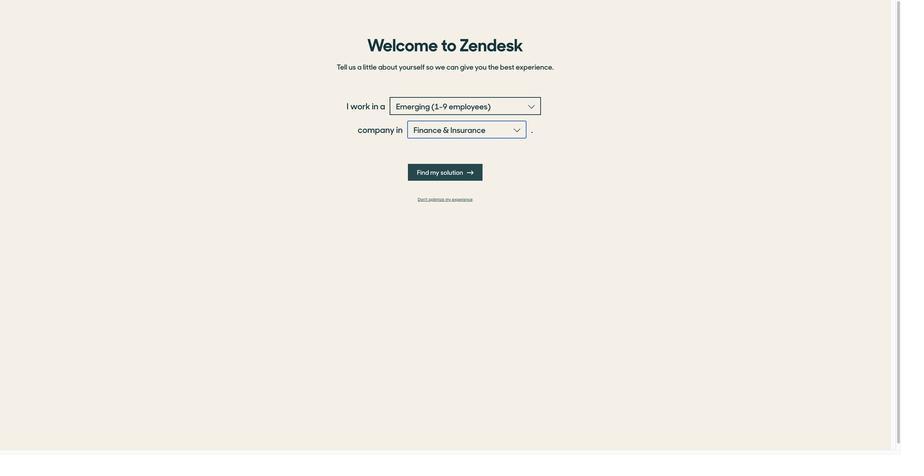 Task type: describe. For each thing, give the bounding box(es) containing it.
about
[[378, 62, 398, 72]]

find     my solution button
[[408, 164, 483, 181]]

experience.
[[516, 62, 554, 72]]

1 vertical spatial my
[[446, 197, 451, 202]]

yourself
[[399, 62, 425, 72]]

don't optimize my experience link
[[333, 197, 558, 202]]

tell
[[337, 62, 347, 72]]

give
[[460, 62, 474, 72]]

company in
[[358, 124, 403, 136]]

little
[[363, 62, 377, 72]]

arrow right image
[[467, 170, 474, 176]]

1 vertical spatial a
[[380, 100, 385, 112]]

experience
[[452, 197, 473, 202]]

i
[[347, 100, 349, 112]]

tell us a little about yourself so we can give you the best experience.
[[337, 62, 554, 72]]

best
[[500, 62, 514, 72]]

you
[[475, 62, 487, 72]]

optimize
[[429, 197, 444, 202]]

1 horizontal spatial in
[[396, 124, 403, 136]]

work
[[350, 100, 370, 112]]

0 vertical spatial a
[[357, 62, 362, 72]]

don't
[[418, 197, 428, 202]]



Task type: locate. For each thing, give the bounding box(es) containing it.
find
[[417, 168, 429, 177]]

i work in a
[[347, 100, 385, 112]]

to
[[441, 31, 457, 56]]

in right 'company'
[[396, 124, 403, 136]]

company
[[358, 124, 395, 136]]

find     my solution
[[417, 168, 465, 177]]

0 vertical spatial my
[[430, 168, 439, 177]]

so
[[426, 62, 434, 72]]

in right work
[[372, 100, 379, 112]]

my right find
[[430, 168, 439, 177]]

in
[[372, 100, 379, 112], [396, 124, 403, 136]]

my right optimize
[[446, 197, 451, 202]]

don't optimize my experience
[[418, 197, 473, 202]]

can
[[447, 62, 459, 72]]

solution
[[441, 168, 463, 177]]

a right work
[[380, 100, 385, 112]]

1 vertical spatial in
[[396, 124, 403, 136]]

us
[[349, 62, 356, 72]]

1 horizontal spatial my
[[446, 197, 451, 202]]

a right us
[[357, 62, 362, 72]]

welcome to zendesk
[[367, 31, 523, 56]]

we
[[435, 62, 445, 72]]

my
[[430, 168, 439, 177], [446, 197, 451, 202]]

0 horizontal spatial in
[[372, 100, 379, 112]]

0 horizontal spatial a
[[357, 62, 362, 72]]

a
[[357, 62, 362, 72], [380, 100, 385, 112]]

my inside button
[[430, 168, 439, 177]]

welcome
[[367, 31, 438, 56]]

0 horizontal spatial my
[[430, 168, 439, 177]]

.
[[531, 124, 533, 136]]

the
[[488, 62, 499, 72]]

zendesk
[[460, 31, 523, 56]]

0 vertical spatial in
[[372, 100, 379, 112]]

1 horizontal spatial a
[[380, 100, 385, 112]]



Task type: vqa. For each thing, say whether or not it's contained in the screenshot.
a to the top
yes



